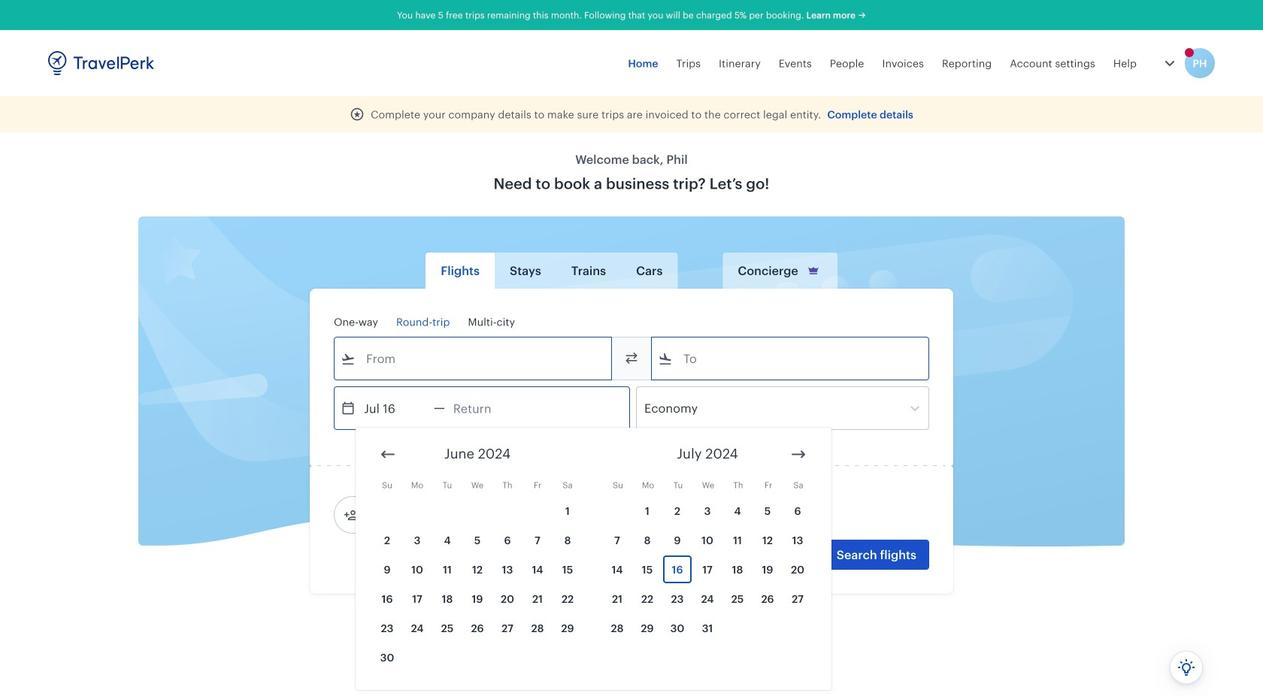 Task type: describe. For each thing, give the bounding box(es) containing it.
Return text field
[[445, 387, 523, 430]]

choose saturday, july 13, 2024 as your check-out date. it's available. image
[[784, 527, 813, 554]]

calendar application
[[356, 428, 1264, 691]]

Depart text field
[[356, 387, 434, 430]]

move backward to switch to the previous month. image
[[379, 446, 397, 464]]

From search field
[[356, 347, 592, 371]]



Task type: locate. For each thing, give the bounding box(es) containing it.
move forward to switch to the next month. image
[[790, 446, 808, 464]]

choose saturday, july 6, 2024 as your check-out date. it's available. image
[[784, 497, 813, 525]]

To search field
[[673, 347, 910, 371]]

choose friday, july 12, 2024 as your check-out date. it's available. image
[[754, 527, 782, 554]]

choose friday, july 5, 2024 as your check-out date. it's available. image
[[754, 497, 782, 525]]

Add first traveler search field
[[359, 503, 515, 527]]



